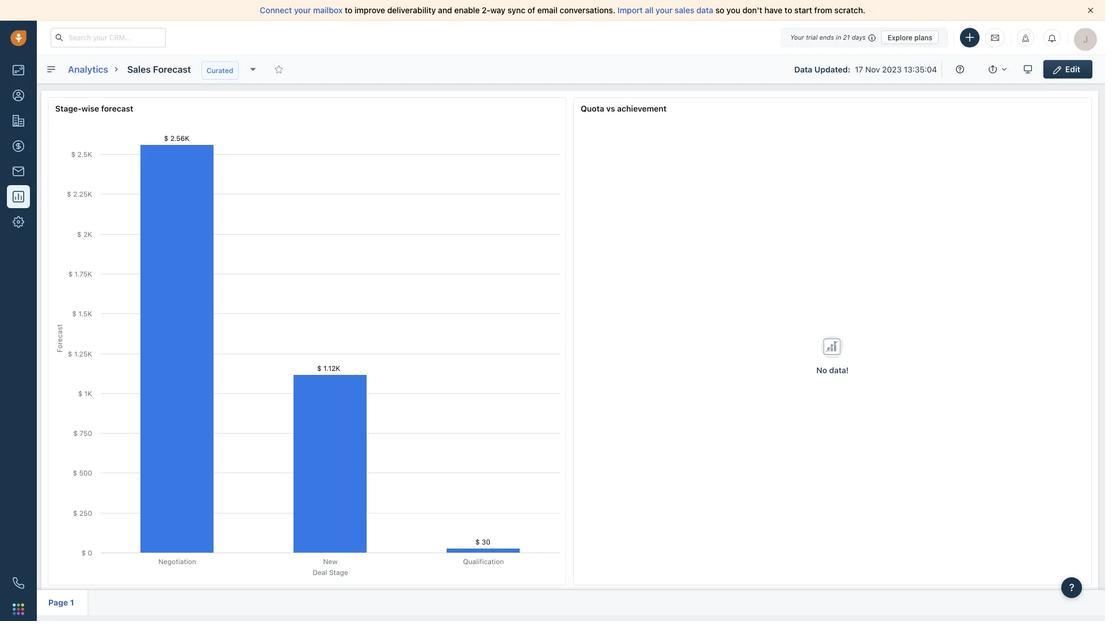Task type: describe. For each thing, give the bounding box(es) containing it.
Search your CRM... text field
[[51, 28, 166, 47]]

way
[[490, 5, 505, 15]]

connect your mailbox to improve deliverability and enable 2-way sync of email conversations. import all your sales data so you don't have to start from scratch.
[[260, 5, 865, 15]]

1 your from the left
[[294, 5, 311, 15]]

2-
[[482, 5, 490, 15]]

email
[[537, 5, 558, 15]]

so
[[715, 5, 724, 15]]

sync
[[508, 5, 525, 15]]

improve
[[355, 5, 385, 15]]

you
[[727, 5, 740, 15]]

1 to from the left
[[345, 5, 352, 15]]

2 your from the left
[[656, 5, 673, 15]]

21
[[843, 34, 850, 41]]

and
[[438, 5, 452, 15]]

enable
[[454, 5, 480, 15]]

conversations.
[[560, 5, 615, 15]]

phone element
[[7, 572, 30, 595]]

of
[[527, 5, 535, 15]]

connect your mailbox link
[[260, 5, 345, 15]]

phone image
[[13, 578, 24, 589]]

email image
[[991, 33, 999, 42]]

mailbox
[[313, 5, 343, 15]]

scratch.
[[834, 5, 865, 15]]

ends
[[819, 34, 834, 41]]

all
[[645, 5, 654, 15]]

plans
[[914, 33, 932, 41]]

deliverability
[[387, 5, 436, 15]]

data
[[696, 5, 713, 15]]



Task type: locate. For each thing, give the bounding box(es) containing it.
start
[[794, 5, 812, 15]]

1 horizontal spatial to
[[785, 5, 792, 15]]

freshworks switcher image
[[13, 604, 24, 615]]

2 to from the left
[[785, 5, 792, 15]]

to left start at the top
[[785, 5, 792, 15]]

0 horizontal spatial your
[[294, 5, 311, 15]]

explore
[[888, 33, 913, 41]]

your left mailbox on the left
[[294, 5, 311, 15]]

have
[[765, 5, 782, 15]]

your right all
[[656, 5, 673, 15]]

connect
[[260, 5, 292, 15]]

0 horizontal spatial to
[[345, 5, 352, 15]]

sales
[[675, 5, 694, 15]]

to right mailbox on the left
[[345, 5, 352, 15]]

days
[[852, 34, 866, 41]]

from
[[814, 5, 832, 15]]

import all your sales data link
[[618, 5, 715, 15]]

explore plans link
[[881, 31, 939, 44]]

your
[[294, 5, 311, 15], [656, 5, 673, 15]]

1 horizontal spatial your
[[656, 5, 673, 15]]

your
[[790, 34, 804, 41]]

close image
[[1088, 7, 1094, 13]]

trial
[[806, 34, 818, 41]]

to
[[345, 5, 352, 15], [785, 5, 792, 15]]

don't
[[742, 5, 762, 15]]

explore plans
[[888, 33, 932, 41]]

import
[[618, 5, 643, 15]]

your trial ends in 21 days
[[790, 34, 866, 41]]

in
[[836, 34, 841, 41]]



